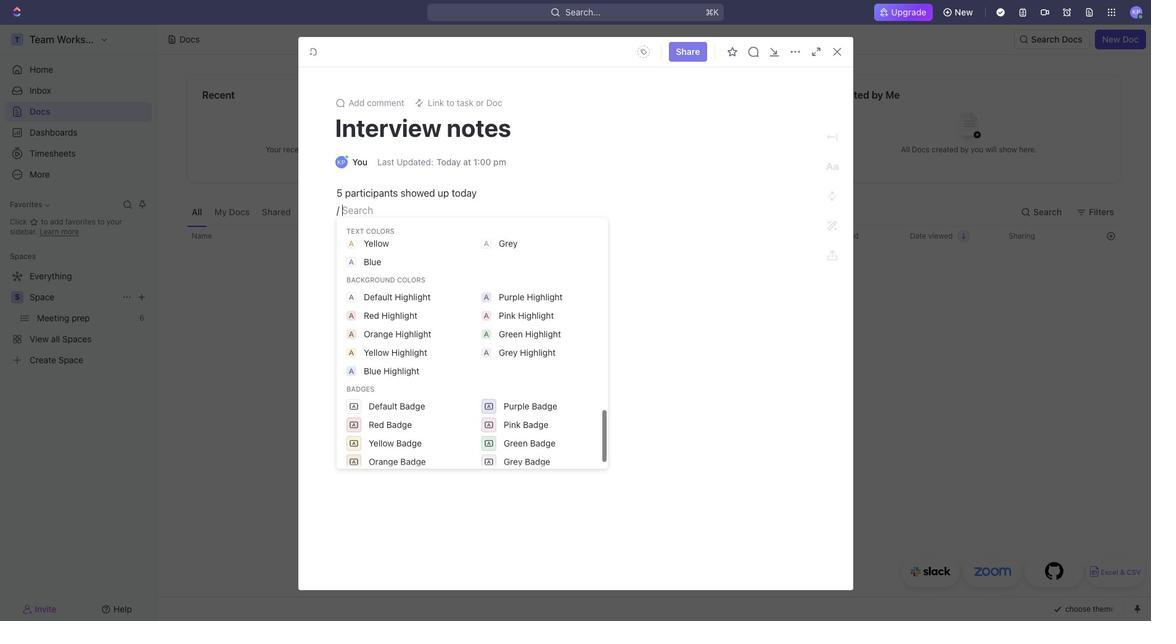 Task type: locate. For each thing, give the bounding box(es) containing it.
1 horizontal spatial date
[[911, 231, 927, 241]]

new right upgrade
[[956, 7, 974, 17]]

badge for default badge
[[400, 401, 425, 412]]

favorites
[[10, 200, 42, 209]]

red up yellow badge
[[369, 420, 384, 430]]

0 vertical spatial pink
[[499, 310, 516, 321]]

badge down yellow badge
[[401, 457, 426, 467]]

your
[[107, 217, 122, 226], [629, 380, 651, 393]]

1 vertical spatial search
[[1034, 206, 1063, 217]]

1 vertical spatial default
[[369, 401, 398, 412]]

project
[[584, 402, 608, 411]]

yellow down red badge
[[369, 438, 394, 449]]

all docs created by you will show here.
[[902, 145, 1038, 154]]

highlight down orange highlight
[[392, 347, 428, 358]]

sharing
[[1009, 231, 1036, 241]]

comment
[[367, 97, 405, 108]]

1 date from the left
[[812, 231, 828, 241]]

to
[[41, 217, 48, 226], [98, 217, 105, 226], [631, 402, 638, 411]]

0 horizontal spatial by
[[872, 89, 884, 101]]

grey down green highlight
[[499, 347, 518, 358]]

default for badge
[[369, 401, 398, 412]]

0 horizontal spatial date
[[812, 231, 828, 241]]

favorites
[[65, 217, 96, 226]]

assigned
[[402, 206, 439, 217]]

here. right you
[[1020, 145, 1038, 154]]

badge for purple badge
[[532, 401, 558, 412]]

purple for purple badge
[[504, 401, 530, 412]]

purple
[[499, 292, 525, 302], [504, 401, 530, 412]]

assigned button
[[397, 197, 444, 226]]

grey highlight
[[499, 347, 556, 358]]

pink
[[499, 310, 516, 321], [504, 420, 521, 430]]

blue up background
[[364, 257, 381, 267]]

you
[[972, 145, 984, 154]]

badge for grey badge
[[525, 457, 551, 467]]

badge right create
[[532, 401, 558, 412]]

will down interview
[[362, 145, 373, 154]]

highlight up yellow highlight
[[396, 329, 432, 339]]

blue for blue
[[364, 257, 381, 267]]

0 vertical spatial orange
[[364, 220, 393, 230]]

pink down create
[[504, 420, 521, 430]]

1 vertical spatial colors
[[397, 276, 426, 284]]

1 horizontal spatial to
[[98, 217, 105, 226]]

2 date from the left
[[911, 231, 927, 241]]

background
[[347, 276, 395, 284]]

excel & csv link
[[1087, 557, 1146, 587]]

0 horizontal spatial and
[[672, 411, 685, 421]]

all
[[902, 145, 910, 154], [192, 206, 202, 217]]

date viewed button
[[903, 226, 978, 246]]

highlight for default highlight
[[395, 292, 431, 302]]

sidebar.
[[10, 227, 38, 236]]

orange
[[364, 220, 393, 230], [364, 329, 393, 339], [369, 457, 398, 467]]

1 vertical spatial by
[[961, 145, 970, 154]]

highlight up orange highlight
[[382, 310, 418, 321]]

orange down yellow badge
[[369, 457, 398, 467]]

badge
[[400, 401, 425, 412], [532, 401, 558, 412], [387, 420, 412, 430], [523, 420, 549, 430], [397, 438, 422, 449], [530, 438, 556, 449], [401, 457, 426, 467], [525, 457, 551, 467]]

2 vertical spatial yellow
[[369, 438, 394, 449]]

0 vertical spatial all
[[902, 145, 910, 154]]

0 vertical spatial colors
[[366, 227, 395, 235]]

1 vertical spatial purple
[[504, 401, 530, 412]]

highlight for orange highlight
[[396, 329, 432, 339]]

0 vertical spatial purple
[[499, 292, 525, 302]]

green badge
[[504, 438, 556, 449]]

to right favorites
[[98, 217, 105, 226]]

your recently opened docs will show here.
[[266, 145, 413, 154]]

purple up pink badge
[[504, 401, 530, 412]]

colors for text colors
[[366, 227, 395, 235]]

highlight up 'grey highlight'
[[526, 329, 561, 339]]

will
[[362, 145, 373, 154], [986, 145, 998, 154]]

colors up default highlight
[[397, 276, 426, 284]]

0 vertical spatial default
[[364, 292, 393, 302]]

orange down workspace
[[364, 220, 393, 230]]

0 horizontal spatial will
[[362, 145, 373, 154]]

0 vertical spatial yellow
[[364, 238, 389, 249]]

date inside date viewed button
[[911, 231, 927, 241]]

green down pink badge
[[504, 438, 528, 449]]

by left you
[[961, 145, 970, 154]]

archived button
[[447, 197, 493, 226]]

yellow up blue highlight
[[364, 347, 389, 358]]

new for new
[[956, 7, 974, 17]]

highlight for grey highlight
[[520, 347, 556, 358]]

0 vertical spatial grey
[[499, 238, 518, 249]]

1 horizontal spatial your
[[629, 380, 651, 393]]

0 horizontal spatial new
[[956, 7, 974, 17]]

0 vertical spatial your
[[107, 217, 122, 226]]

1 horizontal spatial show
[[1000, 145, 1018, 154]]

1 vertical spatial green
[[499, 329, 523, 339]]

new left doc at the right top of page
[[1103, 34, 1121, 44]]

date left viewed
[[911, 231, 927, 241]]

1 vertical spatial orange
[[364, 329, 393, 339]]

row
[[187, 226, 1122, 246]]

invite user image
[[23, 604, 32, 615]]

green down "pink highlight"
[[499, 329, 523, 339]]

at
[[464, 157, 471, 167]]

inbox
[[30, 85, 51, 96]]

bases
[[680, 402, 701, 411]]

all left my
[[192, 206, 202, 217]]

0 horizontal spatial show
[[375, 145, 394, 154]]

0 vertical spatial new
[[956, 7, 974, 17]]

1 vertical spatial new
[[1103, 34, 1121, 44]]

0 horizontal spatial here.
[[396, 145, 413, 154]]

yellow
[[364, 238, 389, 249], [364, 347, 389, 358], [369, 438, 394, 449]]

plans
[[610, 402, 629, 411]]

highlight for green highlight
[[526, 329, 561, 339]]

and
[[788, 402, 801, 411], [672, 411, 685, 421]]

pink up green highlight
[[499, 310, 516, 321]]

search for search
[[1034, 206, 1063, 217]]

1 vertical spatial all
[[192, 206, 202, 217]]

here.
[[396, 145, 413, 154], [1020, 145, 1038, 154]]

grey down the green badge
[[504, 457, 523, 467]]

1 vertical spatial and
[[672, 411, 685, 421]]

0 horizontal spatial colors
[[366, 227, 395, 235]]

1 horizontal spatial colors
[[397, 276, 426, 284]]

1 will from the left
[[362, 145, 373, 154]]

0 horizontal spatial to
[[41, 217, 48, 226]]

blue
[[364, 257, 381, 267], [364, 366, 381, 376]]

yellow highlight
[[364, 347, 428, 358]]

timesheets
[[30, 148, 76, 159]]

highlight up red highlight
[[395, 292, 431, 302]]

blue up badges
[[364, 366, 381, 376]]

docs link
[[5, 102, 152, 122]]

badge down default badge
[[387, 420, 412, 430]]

1 vertical spatial yellow
[[364, 347, 389, 358]]

purple for purple highlight
[[499, 292, 525, 302]]

red down default highlight
[[364, 310, 380, 321]]

click
[[10, 217, 29, 226]]

all inside button
[[192, 206, 202, 217]]

1 horizontal spatial new
[[1103, 34, 1121, 44]]

date
[[812, 231, 828, 241], [911, 231, 927, 241]]

green right archived "button"
[[499, 220, 523, 230]]

tab list
[[187, 197, 493, 226]]

date left updated
[[812, 231, 828, 241]]

search button
[[1017, 202, 1070, 222]]

date inside date updated button
[[812, 231, 828, 241]]

your left first
[[629, 380, 651, 393]]

interview notes
[[335, 113, 512, 142]]

dashboards link
[[5, 123, 152, 143]]

1 vertical spatial grey
[[499, 347, 518, 358]]

0 vertical spatial search
[[1032, 34, 1060, 44]]

colors
[[366, 227, 395, 235], [397, 276, 426, 284]]

2 horizontal spatial to
[[631, 402, 638, 411]]

last updated: today at 1:00 pm
[[378, 157, 507, 167]]

highlight down green highlight
[[520, 347, 556, 358]]

grey left location
[[499, 238, 518, 249]]

and right tasks
[[788, 402, 801, 411]]

badge up red badge
[[400, 401, 425, 412]]

timesheets link
[[5, 144, 152, 164]]

tasks
[[768, 402, 786, 411]]

1 vertical spatial pink
[[504, 420, 521, 430]]

1 blue from the top
[[364, 257, 381, 267]]

1 horizontal spatial and
[[788, 402, 801, 411]]

1 horizontal spatial here.
[[1020, 145, 1038, 154]]

recently
[[284, 145, 312, 154]]

to right plans
[[631, 402, 638, 411]]

highlight for purple highlight
[[527, 292, 563, 302]]

badge down the green badge
[[525, 457, 551, 467]]

let's create your first clickup doc! table
[[187, 226, 1122, 456]]

0 horizontal spatial all
[[192, 206, 202, 217]]

embed
[[741, 402, 766, 411]]

spaces
[[10, 252, 36, 261]]

badge down purple badge
[[523, 420, 549, 430]]

default up red badge
[[369, 401, 398, 412]]

location
[[545, 231, 575, 241]]

created
[[833, 89, 870, 101]]

0 vertical spatial red
[[364, 310, 380, 321]]

yellow down text colors
[[364, 238, 389, 249]]

all for all docs created by you will show here.
[[902, 145, 910, 154]]

1 vertical spatial red
[[369, 420, 384, 430]]

red highlight
[[364, 310, 418, 321]]

5 participants showed up today
[[337, 188, 477, 199]]

purple up "pink highlight"
[[499, 292, 525, 302]]

highlight up "pink highlight"
[[527, 292, 563, 302]]

by left me
[[872, 89, 884, 101]]

2 vertical spatial orange
[[369, 457, 398, 467]]

here. up updated:
[[396, 145, 413, 154]]

0 vertical spatial blue
[[364, 257, 381, 267]]

badge up 'orange badge'
[[397, 438, 422, 449]]

your right favorites
[[107, 217, 122, 226]]

badge up grey badge
[[530, 438, 556, 449]]

badges
[[347, 385, 375, 393]]

date updated
[[812, 231, 859, 241]]

show up last
[[375, 145, 394, 154]]

up
[[438, 188, 449, 199]]

orange badge
[[369, 457, 426, 467]]

highlight down yellow highlight
[[384, 366, 420, 376]]

all left created
[[902, 145, 910, 154]]

docs inside button
[[229, 206, 250, 217]]

and down bases
[[672, 411, 685, 421]]

name
[[192, 231, 212, 241]]

inbox link
[[5, 81, 152, 101]]

1 horizontal spatial will
[[986, 145, 998, 154]]

highlight down purple highlight
[[518, 310, 554, 321]]

no created by me docs image
[[945, 103, 994, 152]]

2 vertical spatial grey
[[504, 457, 523, 467]]

s
[[15, 292, 20, 302]]

2 blue from the top
[[364, 366, 381, 376]]

default for highlight
[[364, 292, 393, 302]]

0 horizontal spatial your
[[107, 217, 122, 226]]

new doc button
[[1096, 30, 1147, 49]]

default down background
[[364, 292, 393, 302]]

1 vertical spatial your
[[629, 380, 651, 393]]

1 horizontal spatial all
[[902, 145, 910, 154]]

1 vertical spatial blue
[[364, 366, 381, 376]]

let's create your first clickup doc! row
[[187, 293, 1122, 456]]

&
[[1121, 569, 1126, 577]]

red for red highlight
[[364, 310, 380, 321]]

upgrade
[[892, 7, 927, 17]]

red
[[364, 310, 380, 321], [369, 420, 384, 430]]

text colors
[[347, 227, 395, 235]]

orange down red highlight
[[364, 329, 393, 339]]

default badge
[[369, 401, 425, 412]]

create
[[594, 380, 626, 393]]

sidebar navigation
[[0, 25, 157, 621]]

to up learn
[[41, 217, 48, 226]]

date for date updated
[[812, 231, 828, 241]]

0 vertical spatial by
[[872, 89, 884, 101]]

highlight
[[395, 292, 431, 302], [527, 292, 563, 302], [382, 310, 418, 321], [518, 310, 554, 321], [396, 329, 432, 339], [526, 329, 561, 339], [392, 347, 428, 358], [520, 347, 556, 358], [384, 366, 420, 376]]

orange for orange
[[364, 220, 393, 230]]

highlight for blue highlight
[[384, 366, 420, 376]]

will right you
[[986, 145, 998, 154]]

my docs button
[[210, 197, 255, 226]]

show
[[375, 145, 394, 154], [1000, 145, 1018, 154]]

csv
[[1128, 569, 1142, 577]]

colors down workspace button in the left of the page
[[366, 227, 395, 235]]

show right you
[[1000, 145, 1018, 154]]

home link
[[5, 60, 152, 80]]

docs
[[180, 34, 200, 44], [1063, 34, 1083, 44], [30, 106, 50, 117], [342, 145, 360, 154], [913, 145, 930, 154], [229, 206, 250, 217]]

first
[[654, 380, 674, 393]]

doc
[[1123, 34, 1140, 44]]

2 vertical spatial green
[[504, 438, 528, 449]]

0 vertical spatial green
[[499, 220, 523, 230]]

red for red badge
[[369, 420, 384, 430]]



Task type: vqa. For each thing, say whether or not it's contained in the screenshot.
"tree"
no



Task type: describe. For each thing, give the bounding box(es) containing it.
date viewed
[[911, 231, 954, 241]]

0 vertical spatial and
[[788, 402, 801, 411]]

badge for yellow badge
[[397, 438, 422, 449]]

favorites button
[[5, 197, 55, 212]]

add
[[50, 217, 63, 226]]

default highlight
[[364, 292, 431, 302]]

add comment
[[349, 97, 405, 108]]

grey for grey highlight
[[499, 347, 518, 358]]

grey badge
[[504, 457, 551, 467]]

1 horizontal spatial by
[[961, 145, 970, 154]]

clickup
[[677, 380, 716, 393]]

new doc
[[1103, 34, 1140, 44]]

text
[[347, 227, 364, 235]]

background colors
[[347, 276, 426, 284]]

let's
[[567, 380, 591, 393]]

yellow for yellow highlight
[[364, 347, 389, 358]]

/
[[337, 205, 339, 216]]

more.
[[687, 411, 707, 421]]

red badge
[[369, 420, 412, 430]]

workspace
[[344, 206, 390, 217]]

today
[[452, 188, 477, 199]]

my
[[215, 206, 227, 217]]

search docs
[[1032, 34, 1083, 44]]

1 here. from the left
[[396, 145, 413, 154]]

your
[[266, 145, 281, 154]]

⌘k
[[706, 7, 719, 17]]

dashboards
[[30, 127, 78, 138]]

with
[[703, 402, 717, 411]]

2 show from the left
[[1000, 145, 1018, 154]]

orange for orange badge
[[369, 457, 398, 467]]

created by me
[[833, 89, 901, 101]]

docs inside sidebar navigation
[[30, 106, 50, 117]]

updated:
[[397, 157, 434, 167]]

no recent docs image
[[315, 103, 364, 152]]

badge for pink badge
[[523, 420, 549, 430]]

green for green badge
[[504, 438, 528, 449]]

yellow badge
[[369, 438, 422, 449]]

1 show from the left
[[375, 145, 394, 154]]

updated
[[830, 231, 859, 241]]

1:00
[[474, 157, 491, 167]]

purple highlight
[[499, 292, 563, 302]]

blue highlight
[[364, 366, 420, 376]]

workspace button
[[339, 197, 394, 226]]

yellow for yellow badge
[[369, 438, 394, 449]]

search docs button
[[1015, 30, 1091, 49]]

search for search docs
[[1032, 34, 1060, 44]]

anything
[[533, 402, 563, 411]]

highlight for yellow highlight
[[392, 347, 428, 358]]

from
[[565, 402, 582, 411]]

tab list containing all
[[187, 197, 493, 226]]

badge for red badge
[[387, 420, 412, 430]]

created
[[932, 145, 959, 154]]

pink badge
[[504, 420, 549, 430]]

learn more
[[40, 227, 79, 236]]

more
[[61, 227, 79, 236]]

your inside row
[[629, 380, 651, 393]]

archived
[[452, 206, 488, 217]]

all for all
[[192, 206, 202, 217]]

create
[[508, 402, 531, 411]]

doc!
[[719, 380, 742, 393]]

invite button
[[5, 601, 75, 618]]

yellow for yellow
[[364, 238, 389, 249]]

highlight for pink highlight
[[518, 310, 554, 321]]

my docs
[[215, 206, 250, 217]]

2 will from the left
[[986, 145, 998, 154]]

home
[[30, 64, 53, 75]]

pink for pink highlight
[[499, 310, 516, 321]]

highlight for red highlight
[[382, 310, 418, 321]]

orange for orange highlight
[[364, 329, 393, 339]]

shared button
[[257, 197, 296, 226]]

to inside create anything from project plans to knowledge bases with docs. embed tasks and dashboards, assign comments, and more.
[[631, 402, 638, 411]]

knowledge
[[640, 402, 678, 411]]

blue for blue highlight
[[364, 366, 381, 376]]

search...
[[566, 7, 601, 17]]

badge for green badge
[[530, 438, 556, 449]]

notes
[[447, 113, 512, 142]]

space link
[[30, 288, 117, 307]]

badge for orange badge
[[401, 457, 426, 467]]

grey for grey badge
[[504, 457, 523, 467]]

create anything from project plans to knowledge bases with docs. embed tasks and dashboards, assign comments, and more.
[[508, 402, 801, 421]]

grey for grey
[[499, 238, 518, 249]]

green for green
[[499, 220, 523, 230]]

recent
[[202, 89, 235, 101]]

orange highlight
[[364, 329, 432, 339]]

today
[[437, 157, 461, 167]]

excel
[[1102, 569, 1119, 577]]

viewed
[[929, 231, 954, 241]]

showed
[[401, 188, 435, 199]]

learn
[[40, 227, 59, 236]]

your inside to add favorites to your sidebar.
[[107, 217, 122, 226]]

new for new doc
[[1103, 34, 1121, 44]]

colors for background colors
[[397, 276, 426, 284]]

excel & csv
[[1102, 569, 1142, 577]]

date updated button
[[805, 226, 867, 246]]

row containing name
[[187, 226, 1122, 246]]

interview
[[335, 113, 442, 142]]

2 here. from the left
[[1020, 145, 1038, 154]]

purple badge
[[504, 401, 558, 412]]

docs inside button
[[1063, 34, 1083, 44]]

green for green highlight
[[499, 329, 523, 339]]

all button
[[187, 197, 207, 226]]

assign
[[606, 411, 629, 421]]

space, , element
[[11, 291, 23, 304]]

pink for pink badge
[[504, 420, 521, 430]]

add
[[349, 97, 365, 108]]

participants
[[345, 188, 398, 199]]

date for date viewed
[[911, 231, 927, 241]]

invite
[[35, 604, 56, 614]]

share
[[676, 46, 701, 57]]

space
[[30, 292, 54, 302]]



